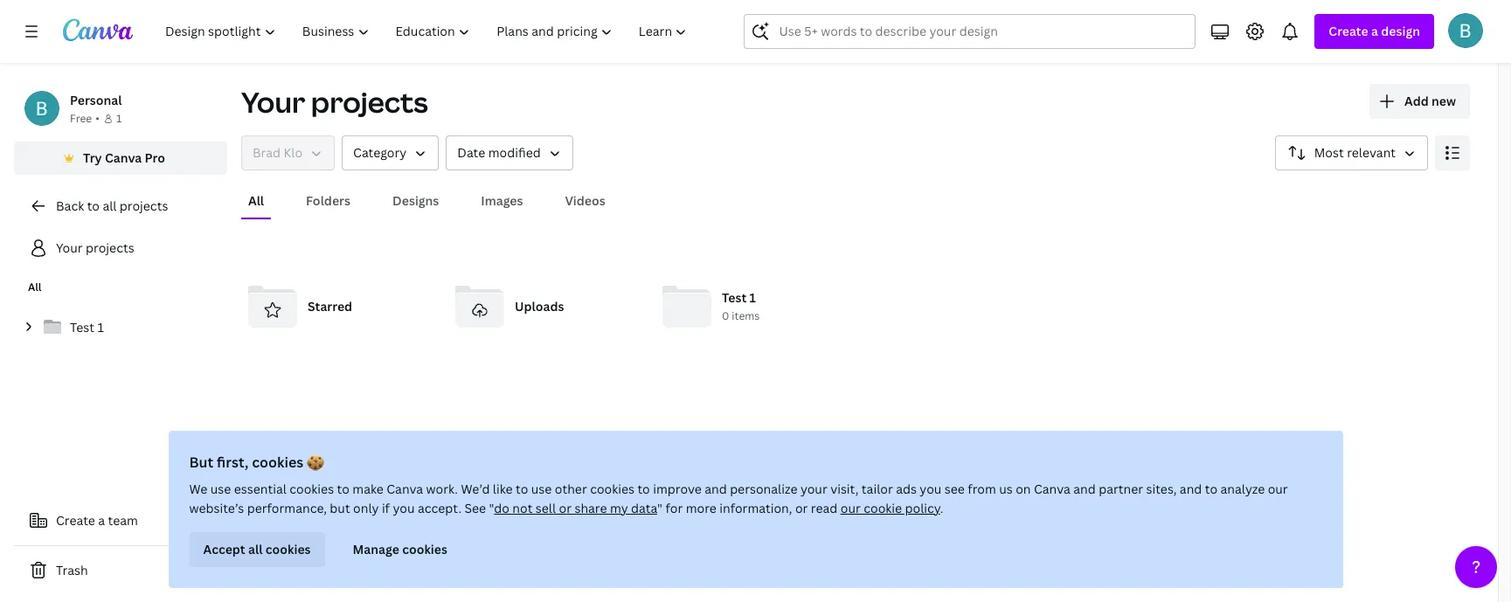 Task type: locate. For each thing, give the bounding box(es) containing it.
0 vertical spatial a
[[1371, 23, 1378, 39]]

manage
[[353, 541, 399, 558]]

create
[[1329, 23, 1369, 39], [56, 512, 95, 529]]

our cookie policy link
[[841, 500, 940, 517]]

you right if
[[393, 500, 415, 517]]

pro
[[145, 149, 165, 166]]

1 and from the left
[[705, 481, 727, 497]]

create inside button
[[56, 512, 95, 529]]

1 horizontal spatial or
[[795, 500, 808, 517]]

cookie
[[864, 500, 902, 517]]

your projects up klo
[[241, 83, 428, 121]]

1 horizontal spatial and
[[1074, 481, 1096, 497]]

1 down your projects link on the left top
[[97, 319, 104, 336]]

2 vertical spatial 1
[[97, 319, 104, 336]]

projects up your projects link on the left top
[[120, 198, 168, 214]]

0 horizontal spatial a
[[98, 512, 105, 529]]

back to all projects link
[[14, 189, 227, 224]]

create a design
[[1329, 23, 1420, 39]]

0 vertical spatial our
[[1268, 481, 1288, 497]]

manage cookies button
[[339, 532, 461, 567]]

add new
[[1405, 93, 1456, 109]]

test 1 link
[[14, 309, 227, 346]]

like
[[493, 481, 513, 497]]

0 horizontal spatial canva
[[105, 149, 142, 166]]

canva right try on the left
[[105, 149, 142, 166]]

test
[[722, 290, 747, 306], [70, 319, 94, 336]]

tailor
[[862, 481, 893, 497]]

we'd
[[461, 481, 490, 497]]

2 horizontal spatial 1
[[750, 290, 756, 306]]

0 vertical spatial create
[[1329, 23, 1369, 39]]

0 vertical spatial test
[[722, 290, 747, 306]]

but first, cookies 🍪 dialog
[[168, 431, 1343, 588]]

sites,
[[1146, 481, 1177, 497]]

projects down back to all projects
[[86, 239, 134, 256]]

our down the 'visit,'
[[841, 500, 861, 517]]

0 horizontal spatial your projects
[[56, 239, 134, 256]]

cookies up my
[[590, 481, 635, 497]]

on
[[1016, 481, 1031, 497]]

projects
[[311, 83, 428, 121], [120, 198, 168, 214], [86, 239, 134, 256]]

our right analyze
[[1268, 481, 1288, 497]]

website's
[[189, 500, 244, 517]]

use up sell
[[531, 481, 552, 497]]

cookies down accept.
[[402, 541, 447, 558]]

0 vertical spatial you
[[920, 481, 942, 497]]

1 vertical spatial a
[[98, 512, 105, 529]]

or right sell
[[559, 500, 572, 517]]

test inside test 1 link
[[70, 319, 94, 336]]

to up but
[[337, 481, 349, 497]]

date modified
[[457, 144, 541, 161]]

1 vertical spatial all
[[248, 541, 263, 558]]

1
[[116, 111, 122, 126], [750, 290, 756, 306], [97, 319, 104, 336]]

1 vertical spatial our
[[841, 500, 861, 517]]

1 horizontal spatial "
[[657, 500, 663, 517]]

1 " from the left
[[489, 500, 494, 517]]

0 horizontal spatial and
[[705, 481, 727, 497]]

1 horizontal spatial your
[[241, 83, 305, 121]]

share
[[575, 500, 607, 517]]

0 horizontal spatial "
[[489, 500, 494, 517]]

brad
[[253, 144, 281, 161]]

1 vertical spatial you
[[393, 500, 415, 517]]

2 horizontal spatial canva
[[1034, 481, 1071, 497]]

to right back
[[87, 198, 100, 214]]

0 horizontal spatial use
[[210, 481, 231, 497]]

2 and from the left
[[1074, 481, 1096, 497]]

starred
[[308, 298, 352, 315]]

" right see at the bottom left of page
[[489, 500, 494, 517]]

all
[[103, 198, 117, 214], [248, 541, 263, 558]]

back
[[56, 198, 84, 214]]

1 right the •
[[116, 111, 122, 126]]

a left design
[[1371, 23, 1378, 39]]

1 vertical spatial test
[[70, 319, 94, 336]]

your
[[241, 83, 305, 121], [56, 239, 83, 256]]

Search search field
[[779, 15, 1161, 48]]

or
[[559, 500, 572, 517], [795, 500, 808, 517]]

0 horizontal spatial or
[[559, 500, 572, 517]]

create inside dropdown button
[[1329, 23, 1369, 39]]

improve
[[653, 481, 702, 497]]

to right like
[[516, 481, 528, 497]]

0
[[722, 309, 729, 324]]

1 horizontal spatial you
[[920, 481, 942, 497]]

1 vertical spatial create
[[56, 512, 95, 529]]

0 horizontal spatial all
[[28, 280, 42, 295]]

" inside the we use essential cookies to make canva work. we'd like to use other cookies to improve and personalize your visit, tailor ads you see from us on canva and partner sites, and to analyze our website's performance, but only if you accept. see "
[[489, 500, 494, 517]]

items
[[732, 309, 760, 324]]

create left design
[[1329, 23, 1369, 39]]

1 horizontal spatial your projects
[[241, 83, 428, 121]]

not
[[512, 500, 533, 517]]

1 vertical spatial all
[[28, 280, 42, 295]]

1 vertical spatial your
[[56, 239, 83, 256]]

your
[[801, 481, 828, 497]]

0 horizontal spatial your
[[56, 239, 83, 256]]

try
[[83, 149, 102, 166]]

and right the 'sites,'
[[1180, 481, 1202, 497]]

1 inside test 1 link
[[97, 319, 104, 336]]

1 vertical spatial your projects
[[56, 239, 134, 256]]

0 horizontal spatial create
[[56, 512, 95, 529]]

2 horizontal spatial and
[[1180, 481, 1202, 497]]

and up do not sell or share my data " for more information, or read our cookie policy .
[[705, 481, 727, 497]]

partner
[[1099, 481, 1143, 497]]

0 vertical spatial all
[[103, 198, 117, 214]]

all
[[248, 192, 264, 209], [28, 280, 42, 295]]

create a team
[[56, 512, 138, 529]]

1 horizontal spatial our
[[1268, 481, 1288, 497]]

Date modified button
[[446, 135, 573, 170]]

test inside test 1 0 items
[[722, 290, 747, 306]]

projects up category
[[311, 83, 428, 121]]

cookies down performance,
[[266, 541, 311, 558]]

0 horizontal spatial 1
[[97, 319, 104, 336]]

our
[[1268, 481, 1288, 497], [841, 500, 861, 517]]

a inside dropdown button
[[1371, 23, 1378, 39]]

your down back
[[56, 239, 83, 256]]

1 vertical spatial 1
[[750, 290, 756, 306]]

a inside button
[[98, 512, 105, 529]]

us
[[999, 481, 1013, 497]]

1 horizontal spatial all
[[248, 192, 264, 209]]

your up brad klo
[[241, 83, 305, 121]]

create left team on the bottom of page
[[56, 512, 95, 529]]

you up the policy
[[920, 481, 942, 497]]

a left team on the bottom of page
[[98, 512, 105, 529]]

use up "website's"
[[210, 481, 231, 497]]

and left "partner"
[[1074, 481, 1096, 497]]

1 horizontal spatial canva
[[387, 481, 423, 497]]

canva
[[105, 149, 142, 166], [387, 481, 423, 497], [1034, 481, 1071, 497]]

try canva pro
[[83, 149, 165, 166]]

cookies
[[252, 453, 304, 472], [290, 481, 334, 497], [590, 481, 635, 497], [266, 541, 311, 558], [402, 541, 447, 558]]

cookies down 🍪
[[290, 481, 334, 497]]

my
[[610, 500, 628, 517]]

1 horizontal spatial test
[[722, 290, 747, 306]]

most
[[1314, 144, 1344, 161]]

add
[[1405, 93, 1429, 109]]

all inside button
[[248, 541, 263, 558]]

1 or from the left
[[559, 500, 572, 517]]

all right accept
[[248, 541, 263, 558]]

0 horizontal spatial test
[[70, 319, 94, 336]]

trash link
[[14, 553, 227, 588]]

a for team
[[98, 512, 105, 529]]

test for test 1
[[70, 319, 94, 336]]

do
[[494, 500, 510, 517]]

canva right on on the right bottom of page
[[1034, 481, 1071, 497]]

2 use from the left
[[531, 481, 552, 497]]

if
[[382, 500, 390, 517]]

klo
[[284, 144, 303, 161]]

your projects link
[[14, 231, 227, 266]]

" left for
[[657, 500, 663, 517]]

canva up if
[[387, 481, 423, 497]]

your projects down back to all projects
[[56, 239, 134, 256]]

all right back
[[103, 198, 117, 214]]

1 horizontal spatial use
[[531, 481, 552, 497]]

to
[[87, 198, 100, 214], [337, 481, 349, 497], [516, 481, 528, 497], [638, 481, 650, 497], [1205, 481, 1218, 497]]

cookies up essential
[[252, 453, 304, 472]]

1 horizontal spatial 1
[[116, 111, 122, 126]]

a for design
[[1371, 23, 1378, 39]]

or left read
[[795, 500, 808, 517]]

but
[[189, 453, 213, 472]]

1 up items
[[750, 290, 756, 306]]

1 horizontal spatial create
[[1329, 23, 1369, 39]]

your projects
[[241, 83, 428, 121], [56, 239, 134, 256]]

1 for test 1 0 items
[[750, 290, 756, 306]]

make
[[352, 481, 384, 497]]

new
[[1432, 93, 1456, 109]]

1 horizontal spatial all
[[248, 541, 263, 558]]

test for test 1 0 items
[[722, 290, 747, 306]]

0 vertical spatial all
[[248, 192, 264, 209]]

visit,
[[830, 481, 859, 497]]

manage cookies
[[353, 541, 447, 558]]

1 horizontal spatial a
[[1371, 23, 1378, 39]]

relevant
[[1347, 144, 1396, 161]]

accept.
[[418, 500, 462, 517]]

2 " from the left
[[657, 500, 663, 517]]

None search field
[[744, 14, 1196, 49]]

1 inside test 1 0 items
[[750, 290, 756, 306]]



Task type: vqa. For each thing, say whether or not it's contained in the screenshot.
our cookie policy link on the right
yes



Task type: describe. For each thing, give the bounding box(es) containing it.
folders button
[[299, 184, 358, 218]]

0 horizontal spatial you
[[393, 500, 415, 517]]

accept
[[203, 541, 245, 558]]

free
[[70, 111, 92, 126]]

to up data
[[638, 481, 650, 497]]

0 vertical spatial your projects
[[241, 83, 428, 121]]

design
[[1381, 23, 1420, 39]]

policy
[[905, 500, 940, 517]]

your inside your projects link
[[56, 239, 83, 256]]

trash
[[56, 562, 88, 579]]

2 or from the left
[[795, 500, 808, 517]]

canva inside the try canva pro button
[[105, 149, 142, 166]]

category
[[353, 144, 407, 161]]

Sort by button
[[1275, 135, 1428, 170]]

sell
[[536, 500, 556, 517]]

Owner button
[[241, 135, 335, 170]]

top level navigation element
[[154, 14, 702, 49]]

back to all projects
[[56, 198, 168, 214]]

create for create a team
[[56, 512, 95, 529]]

essential
[[234, 481, 287, 497]]

starred link
[[241, 275, 434, 338]]

do not sell or share my data " for more information, or read our cookie policy .
[[494, 500, 943, 517]]

analyze
[[1221, 481, 1265, 497]]

from
[[968, 481, 996, 497]]

accept all cookies
[[203, 541, 311, 558]]

only
[[353, 500, 379, 517]]

personal
[[70, 92, 122, 108]]

Category button
[[342, 135, 439, 170]]

brad klo image
[[1448, 13, 1483, 48]]

.
[[940, 500, 943, 517]]

videos button
[[558, 184, 612, 218]]

test 1
[[70, 319, 104, 336]]

designs button
[[386, 184, 446, 218]]

uploads link
[[448, 275, 642, 338]]

but first, cookies 🍪
[[189, 453, 324, 472]]

1 for test 1
[[97, 319, 104, 336]]

create for create a design
[[1329, 23, 1369, 39]]

create a team button
[[14, 503, 227, 538]]

2 vertical spatial projects
[[86, 239, 134, 256]]

work.
[[426, 481, 458, 497]]

test 1 0 items
[[722, 290, 760, 324]]

we
[[189, 481, 207, 497]]

our inside the we use essential cookies to make canva work. we'd like to use other cookies to improve and personalize your visit, tailor ads you see from us on canva and partner sites, and to analyze our website's performance, but only if you accept. see "
[[1268, 481, 1288, 497]]

1 use from the left
[[210, 481, 231, 497]]

data
[[631, 500, 657, 517]]

0 horizontal spatial our
[[841, 500, 861, 517]]

to left analyze
[[1205, 481, 1218, 497]]

all inside button
[[248, 192, 264, 209]]

images
[[481, 192, 523, 209]]

other
[[555, 481, 587, 497]]

all button
[[241, 184, 271, 218]]

0 horizontal spatial all
[[103, 198, 117, 214]]

see
[[465, 500, 486, 517]]

team
[[108, 512, 138, 529]]

brad klo
[[253, 144, 303, 161]]

•
[[95, 111, 100, 126]]

but
[[330, 500, 350, 517]]

first,
[[217, 453, 249, 472]]

uploads
[[515, 298, 564, 315]]

0 vertical spatial your
[[241, 83, 305, 121]]

modified
[[488, 144, 541, 161]]

images button
[[474, 184, 530, 218]]

your projects inside your projects link
[[56, 239, 134, 256]]

we use essential cookies to make canva work. we'd like to use other cookies to improve and personalize your visit, tailor ads you see from us on canva and partner sites, and to analyze our website's performance, but only if you accept. see "
[[189, 481, 1288, 517]]

🍪
[[307, 453, 324, 472]]

see
[[945, 481, 965, 497]]

more
[[686, 500, 717, 517]]

folders
[[306, 192, 351, 209]]

try canva pro button
[[14, 142, 227, 175]]

most relevant
[[1314, 144, 1396, 161]]

0 vertical spatial projects
[[311, 83, 428, 121]]

personalize
[[730, 481, 798, 497]]

performance,
[[247, 500, 327, 517]]

0 vertical spatial 1
[[116, 111, 122, 126]]

date
[[457, 144, 485, 161]]

free •
[[70, 111, 100, 126]]

3 and from the left
[[1180, 481, 1202, 497]]

for
[[666, 500, 683, 517]]

do not sell or share my data link
[[494, 500, 657, 517]]

ads
[[896, 481, 917, 497]]

1 vertical spatial projects
[[120, 198, 168, 214]]

accept all cookies button
[[189, 532, 325, 567]]

videos
[[565, 192, 605, 209]]

designs
[[393, 192, 439, 209]]

create a design button
[[1315, 14, 1434, 49]]

read
[[811, 500, 838, 517]]

add new button
[[1370, 84, 1470, 119]]



